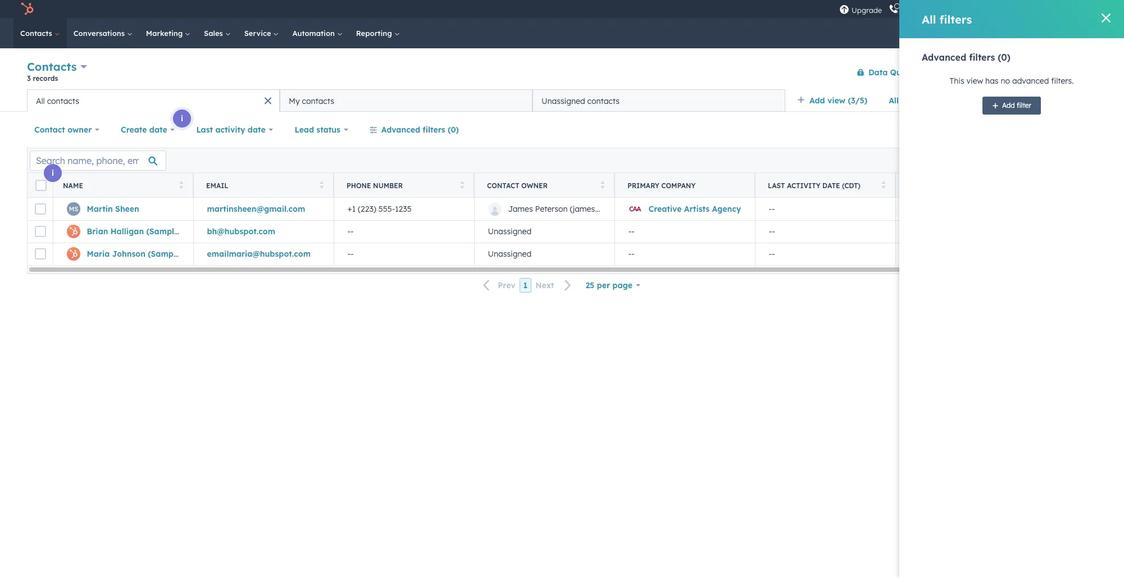 Task type: locate. For each thing, give the bounding box(es) containing it.
(0) up the import
[[998, 52, 1011, 63]]

0 vertical spatial filters
[[940, 12, 972, 26]]

-
[[769, 204, 772, 214], [772, 204, 775, 214], [348, 226, 351, 237], [351, 226, 354, 237], [629, 226, 632, 237], [632, 226, 635, 237], [769, 226, 772, 237], [772, 226, 775, 237], [348, 249, 351, 259], [351, 249, 354, 259], [629, 249, 632, 259], [632, 249, 635, 259], [769, 249, 772, 259], [772, 249, 775, 259]]

1 vertical spatial i button
[[173, 110, 191, 128]]

1 horizontal spatial date
[[248, 125, 266, 135]]

owner
[[68, 125, 92, 135], [522, 181, 548, 190]]

pagination navigation
[[477, 278, 579, 293]]

contacts right my
[[302, 96, 334, 106]]

1 vertical spatial create
[[121, 125, 147, 135]]

last for last activity date
[[196, 125, 213, 135]]

view inside add view (3/5) 'popup button'
[[828, 96, 846, 106]]

2 date from the left
[[248, 125, 266, 135]]

2 horizontal spatial i
[[982, 76, 984, 87]]

advanced filters (0) button
[[362, 119, 466, 141]]

1 horizontal spatial view
[[967, 76, 984, 86]]

2 horizontal spatial i button
[[974, 72, 992, 90]]

contacts down records
[[47, 96, 79, 106]]

0 horizontal spatial (0)
[[448, 125, 459, 135]]

0 horizontal spatial i
[[52, 168, 54, 178]]

0 vertical spatial contact)
[[181, 226, 215, 237]]

martin sheen link
[[87, 204, 139, 214]]

quality
[[891, 67, 919, 77]]

1 vertical spatial view
[[828, 96, 846, 106]]

provation
[[1010, 4, 1043, 13]]

0 horizontal spatial view
[[828, 96, 846, 106]]

(0) down my contacts button
[[448, 125, 459, 135]]

i button left the import
[[974, 72, 992, 90]]

name
[[63, 181, 83, 190]]

upgrade
[[852, 5, 882, 14]]

upgrade image
[[840, 5, 850, 15]]

contacts for my contacts
[[302, 96, 334, 106]]

date down all contacts button
[[149, 125, 167, 135]]

contacts down hubspot link
[[20, 29, 54, 38]]

service
[[244, 29, 273, 38]]

1 horizontal spatial all
[[889, 96, 899, 106]]

last for last activity date (cdt)
[[768, 181, 785, 190]]

0 vertical spatial i
[[982, 76, 984, 87]]

2 press to sort. image from the left
[[881, 181, 886, 189]]

last
[[196, 125, 213, 135], [768, 181, 785, 190]]

last inside 'last activity date' popup button
[[196, 125, 213, 135]]

contact
[[34, 125, 65, 135], [487, 181, 520, 190]]

conversations
[[73, 29, 127, 38]]

2 contacts from the left
[[302, 96, 334, 106]]

555-
[[379, 204, 395, 214]]

hubspot link
[[13, 2, 42, 16]]

2 vertical spatial unassigned
[[488, 249, 532, 259]]

contact) down 'bh@hubspot.com' link
[[183, 249, 217, 259]]

advanced
[[922, 52, 967, 63], [381, 125, 420, 135]]

create left the contact
[[1041, 68, 1062, 76]]

1 horizontal spatial contacts
[[302, 96, 334, 106]]

contacts
[[47, 96, 79, 106], [302, 96, 334, 106], [588, 96, 620, 106]]

1 horizontal spatial press to sort. image
[[881, 181, 886, 189]]

contact owner inside popup button
[[34, 125, 92, 135]]

(sample for johnson
[[148, 249, 180, 259]]

view for has
[[967, 76, 984, 86]]

1 vertical spatial (sample
[[148, 249, 180, 259]]

1 horizontal spatial press to sort. image
[[460, 181, 464, 189]]

1 vertical spatial (0)
[[448, 125, 459, 135]]

per
[[597, 280, 610, 291]]

press to sort. image
[[319, 181, 324, 189], [881, 181, 886, 189]]

view
[[967, 76, 984, 86], [828, 96, 846, 106]]

0 horizontal spatial contacts
[[47, 96, 79, 106]]

notifications image
[[974, 5, 984, 15]]

1 horizontal spatial (0)
[[998, 52, 1011, 63]]

contacts inside my contacts button
[[302, 96, 334, 106]]

1 vertical spatial advanced
[[381, 125, 420, 135]]

press to sort. image right (cdt)
[[881, 181, 886, 189]]

emailmaria@hubspot.com link
[[207, 249, 311, 259]]

i down contact owner popup button
[[52, 168, 54, 178]]

--
[[769, 204, 775, 214], [348, 226, 354, 237], [629, 226, 635, 237], [769, 226, 775, 237], [348, 249, 354, 259], [629, 249, 635, 259], [769, 249, 775, 259]]

+1 (223) 555-1235 button
[[334, 198, 474, 220]]

press to sort. image
[[179, 181, 183, 189], [460, 181, 464, 189], [600, 181, 605, 189]]

1 horizontal spatial contact
[[487, 181, 520, 190]]

press to sort. element for contact owner
[[600, 181, 605, 190]]

1 unassigned button from the top
[[474, 220, 615, 243]]

filters
[[940, 12, 972, 26], [970, 52, 995, 63], [423, 125, 446, 135]]

my contacts button
[[280, 89, 533, 112]]

press to sort. image left phone
[[319, 181, 324, 189]]

1 vertical spatial filters
[[970, 52, 995, 63]]

0 horizontal spatial all
[[36, 96, 45, 106]]

1 contacts from the left
[[47, 96, 79, 106]]

advanced down my contacts button
[[381, 125, 420, 135]]

advanced
[[1013, 76, 1049, 86]]

1 vertical spatial unassigned
[[488, 226, 532, 237]]

3 press to sort. element from the left
[[460, 181, 464, 190]]

0 vertical spatial i button
[[974, 72, 992, 90]]

0 horizontal spatial contact owner
[[34, 125, 92, 135]]

1 horizontal spatial last
[[768, 181, 785, 190]]

i left has
[[982, 76, 984, 87]]

martinsheen@gmail.com
[[207, 204, 305, 214]]

all for all filters
[[922, 12, 937, 26]]

3 contacts from the left
[[588, 96, 620, 106]]

lead
[[295, 125, 314, 135]]

last left activity
[[196, 125, 213, 135]]

0 vertical spatial contact
[[34, 125, 65, 135]]

close image
[[1102, 13, 1111, 22]]

prev button
[[477, 278, 520, 293]]

create for create contact
[[1041, 68, 1062, 76]]

1 vertical spatial contact owner
[[487, 181, 548, 190]]

reporting
[[356, 29, 394, 38]]

0 vertical spatial owner
[[68, 125, 92, 135]]

unassigned button for bh@hubspot.com
[[474, 220, 615, 243]]

3 press to sort. image from the left
[[600, 181, 605, 189]]

notifications button
[[969, 0, 989, 18]]

view left has
[[967, 76, 984, 86]]

column header
[[1036, 173, 1125, 198]]

number
[[373, 181, 403, 190]]

3 records
[[27, 74, 58, 83]]

press to sort. element
[[179, 181, 183, 190], [319, 181, 324, 190], [460, 181, 464, 190], [600, 181, 605, 190], [881, 181, 886, 190]]

1 horizontal spatial advanced filters (0)
[[922, 52, 1011, 63]]

1 vertical spatial contacts
[[27, 60, 77, 74]]

0 vertical spatial (0)
[[998, 52, 1011, 63]]

Search HubSpot search field
[[967, 24, 1104, 43]]

martinsheen@gmail.com link
[[207, 204, 305, 214]]

all
[[922, 12, 937, 26], [889, 96, 899, 106], [36, 96, 45, 106]]

add left filter
[[1003, 101, 1015, 110]]

2 -- button from the top
[[334, 243, 474, 265]]

0 horizontal spatial i button
[[44, 164, 62, 182]]

2 press to sort. image from the left
[[460, 181, 464, 189]]

unassigned inside button
[[542, 96, 585, 106]]

1 horizontal spatial contact owner
[[487, 181, 548, 190]]

1 vertical spatial contact)
[[183, 249, 217, 259]]

last left 'activity'
[[768, 181, 785, 190]]

1 vertical spatial advanced filters (0)
[[381, 125, 459, 135]]

advanced filters (0) down my contacts button
[[381, 125, 459, 135]]

calling icon image
[[889, 4, 899, 15]]

1 vertical spatial i
[[181, 114, 183, 124]]

james peterson image
[[998, 4, 1008, 14]]

create inside button
[[1041, 68, 1062, 76]]

advanced filters (0) up actions popup button
[[922, 52, 1011, 63]]

2 unassigned button from the top
[[474, 243, 615, 265]]

1 press to sort. image from the left
[[179, 181, 183, 189]]

2 horizontal spatial press to sort. image
[[600, 181, 605, 189]]

contact)
[[181, 226, 215, 237], [183, 249, 217, 259]]

reporting link
[[349, 18, 407, 48]]

all inside all contacts button
[[36, 96, 45, 106]]

0 vertical spatial advanced
[[922, 52, 967, 63]]

press to sort. element for last activity date (cdt)
[[881, 181, 886, 190]]

0 horizontal spatial create
[[121, 125, 147, 135]]

-- button for bh@hubspot.com
[[334, 220, 474, 243]]

0 vertical spatial unassigned
[[542, 96, 585, 106]]

agency
[[712, 204, 741, 214]]

contact) for bh@hubspot.com
[[181, 226, 215, 237]]

0 vertical spatial last
[[196, 125, 213, 135]]

add filter button
[[983, 97, 1041, 115]]

design
[[1045, 4, 1069, 13]]

martinsheen@gmail.com button
[[193, 198, 334, 220]]

0 horizontal spatial advanced filters (0)
[[381, 125, 459, 135]]

1 horizontal spatial create
[[1041, 68, 1062, 76]]

date right activity
[[248, 125, 266, 135]]

activity
[[787, 181, 821, 190]]

1 horizontal spatial add
[[1003, 101, 1015, 110]]

phone
[[347, 181, 371, 190]]

1 horizontal spatial owner
[[522, 181, 548, 190]]

actions
[[936, 68, 960, 76]]

i button left name
[[44, 164, 62, 182]]

view left (3/5)
[[828, 96, 846, 106]]

add for add view (3/5)
[[810, 96, 825, 106]]

all inside all views link
[[889, 96, 899, 106]]

0 vertical spatial create
[[1041, 68, 1062, 76]]

1 horizontal spatial i
[[181, 114, 183, 124]]

0 horizontal spatial advanced
[[381, 125, 420, 135]]

artists
[[684, 204, 710, 214]]

25 per page button
[[579, 274, 648, 297]]

0 vertical spatial contact owner
[[34, 125, 92, 135]]

automation link
[[286, 18, 349, 48]]

add inside 'popup button'
[[810, 96, 825, 106]]

contacts up records
[[27, 60, 77, 74]]

advanced up actions
[[922, 52, 967, 63]]

(sample down brian halligan (sample contact) link
[[148, 249, 180, 259]]

0 horizontal spatial last
[[196, 125, 213, 135]]

2 vertical spatial filters
[[423, 125, 446, 135]]

marketplaces button
[[906, 0, 930, 18]]

0 horizontal spatial press to sort. image
[[179, 181, 183, 189]]

creative artists agency
[[649, 204, 741, 214]]

phone number
[[347, 181, 403, 190]]

marketing
[[146, 29, 185, 38]]

filters.
[[1052, 76, 1074, 86]]

add left (3/5)
[[810, 96, 825, 106]]

primary company column header
[[615, 173, 756, 198]]

unassigned
[[542, 96, 585, 106], [488, 226, 532, 237], [488, 249, 532, 259]]

contacts button
[[27, 58, 87, 75]]

martin sheen
[[87, 204, 139, 214]]

contacts link
[[13, 18, 67, 48]]

1 date from the left
[[149, 125, 167, 135]]

-- button for emailmaria@hubspot.com
[[334, 243, 474, 265]]

0 horizontal spatial contact
[[34, 125, 65, 135]]

0 horizontal spatial add
[[810, 96, 825, 106]]

1 -- button from the top
[[334, 220, 474, 243]]

(sample up maria johnson (sample contact)
[[146, 226, 179, 237]]

0 horizontal spatial date
[[149, 125, 167, 135]]

i down all contacts button
[[181, 114, 183, 124]]

advanced filters (0) inside button
[[381, 125, 459, 135]]

contacts inside all contacts button
[[47, 96, 79, 106]]

add inside button
[[1003, 101, 1015, 110]]

add filter
[[1003, 101, 1032, 110]]

has
[[986, 76, 999, 86]]

menu
[[839, 0, 1111, 18]]

create inside popup button
[[121, 125, 147, 135]]

-- button down 1235
[[334, 220, 474, 243]]

lead status button
[[287, 119, 356, 141]]

0 horizontal spatial owner
[[68, 125, 92, 135]]

conversations link
[[67, 18, 139, 48]]

service link
[[238, 18, 286, 48]]

2 horizontal spatial contacts
[[588, 96, 620, 106]]

contacts down contacts banner
[[588, 96, 620, 106]]

-- button down "+1 (223) 555-1235" button
[[334, 243, 474, 265]]

Search name, phone, email addresses, or company search field
[[30, 150, 166, 171]]

i button right create date
[[173, 110, 191, 128]]

1 horizontal spatial advanced
[[922, 52, 967, 63]]

unassigned button
[[474, 220, 615, 243], [474, 243, 615, 265]]

date
[[823, 181, 840, 190]]

press to sort. image for last activity date (cdt)
[[881, 181, 886, 189]]

4 press to sort. element from the left
[[600, 181, 605, 190]]

1 vertical spatial last
[[768, 181, 785, 190]]

help button
[[932, 0, 951, 18]]

1 horizontal spatial i button
[[173, 110, 191, 128]]

contact) down email
[[181, 226, 215, 237]]

1 press to sort. image from the left
[[319, 181, 324, 189]]

owner inside popup button
[[68, 125, 92, 135]]

(sample
[[146, 226, 179, 237], [148, 249, 180, 259]]

contacts inside unassigned contacts button
[[588, 96, 620, 106]]

5 press to sort. element from the left
[[881, 181, 886, 190]]

0 horizontal spatial press to sort. image
[[319, 181, 324, 189]]

0 vertical spatial (sample
[[146, 226, 179, 237]]

all views link
[[882, 89, 931, 112]]

2 press to sort. element from the left
[[319, 181, 324, 190]]

0 vertical spatial view
[[967, 76, 984, 86]]

create down all contacts button
[[121, 125, 147, 135]]

last activity date button
[[189, 119, 281, 141]]

create contact button
[[1031, 63, 1098, 81]]

all filters
[[922, 12, 972, 26]]

2 horizontal spatial all
[[922, 12, 937, 26]]

sales
[[204, 29, 225, 38]]

create date
[[121, 125, 167, 135]]



Task type: describe. For each thing, give the bounding box(es) containing it.
add for add filter
[[1003, 101, 1015, 110]]

create date button
[[114, 119, 182, 141]]

menu containing provation design studio
[[839, 0, 1111, 18]]

2 vertical spatial i button
[[44, 164, 62, 182]]

3
[[27, 74, 31, 83]]

prev
[[498, 281, 516, 291]]

contact owner button
[[27, 119, 107, 141]]

(cdt)
[[842, 181, 861, 190]]

1 vertical spatial contact
[[487, 181, 520, 190]]

martin
[[87, 204, 113, 214]]

data quality
[[869, 67, 919, 77]]

press to sort. element for email
[[319, 181, 324, 190]]

0 vertical spatial contacts
[[20, 29, 54, 38]]

unassigned for bh@hubspot.com
[[488, 226, 532, 237]]

(3/5)
[[848, 96, 868, 106]]

company
[[662, 181, 696, 190]]

1 button
[[520, 278, 532, 293]]

email
[[206, 181, 229, 190]]

search image
[[1101, 29, 1109, 37]]

data
[[869, 67, 888, 77]]

creative artists agency link
[[649, 204, 741, 214]]

1
[[524, 280, 528, 291]]

provation design studio button
[[991, 0, 1110, 18]]

25
[[586, 280, 595, 291]]

all for all contacts
[[36, 96, 45, 106]]

views
[[902, 96, 923, 106]]

contacts for all contacts
[[47, 96, 79, 106]]

records
[[33, 74, 58, 83]]

press to sort. image for contact owner
[[600, 181, 605, 189]]

add view (3/5)
[[810, 96, 868, 106]]

bh@hubspot.com button
[[193, 220, 334, 243]]

this
[[950, 76, 965, 86]]

brian halligan (sample contact) link
[[87, 226, 215, 237]]

settings image
[[955, 5, 965, 15]]

brian
[[87, 226, 108, 237]]

press to sort. image for email
[[319, 181, 324, 189]]

my
[[289, 96, 300, 106]]

my contacts
[[289, 96, 334, 106]]

1 press to sort. element from the left
[[179, 181, 183, 190]]

last activity date (cdt)
[[768, 181, 861, 190]]

activity
[[215, 125, 245, 135]]

create for create date
[[121, 125, 147, 135]]

(223)
[[358, 204, 376, 214]]

all views
[[889, 96, 923, 106]]

settings link
[[953, 3, 967, 15]]

filter
[[1017, 101, 1032, 110]]

bh@hubspot.com
[[207, 226, 275, 237]]

1235
[[395, 204, 412, 214]]

25 per page
[[586, 280, 633, 291]]

contacts for unassigned contacts
[[588, 96, 620, 106]]

lead status
[[295, 125, 341, 135]]

import
[[992, 68, 1015, 76]]

marketing link
[[139, 18, 197, 48]]

view for (3/5)
[[828, 96, 846, 106]]

unassigned button for emailmaria@hubspot.com
[[474, 243, 615, 265]]

automation
[[292, 29, 337, 38]]

hubspot image
[[20, 2, 34, 16]]

0 vertical spatial advanced filters (0)
[[922, 52, 1011, 63]]

contacts banner
[[27, 58, 1098, 89]]

brian halligan (sample contact)
[[87, 226, 215, 237]]

press to sort. image for phone number
[[460, 181, 464, 189]]

sales link
[[197, 18, 238, 48]]

contact
[[1064, 68, 1088, 76]]

contact inside popup button
[[34, 125, 65, 135]]

2 vertical spatial i
[[52, 168, 54, 178]]

import button
[[983, 63, 1024, 81]]

last activity date
[[196, 125, 266, 135]]

all for all views
[[889, 96, 899, 106]]

+1 (223) 555-1235
[[348, 204, 412, 214]]

1 vertical spatial owner
[[522, 181, 548, 190]]

next button
[[532, 278, 579, 293]]

advanced inside button
[[381, 125, 420, 135]]

actions button
[[927, 63, 976, 81]]

all contacts
[[36, 96, 79, 106]]

marketplaces image
[[913, 5, 923, 15]]

help image
[[936, 5, 946, 15]]

primary
[[628, 181, 660, 190]]

contact) for emailmaria@hubspot.com
[[183, 249, 217, 259]]

provation design studio
[[1010, 4, 1093, 13]]

(sample for halligan
[[146, 226, 179, 237]]

contacts inside popup button
[[27, 60, 77, 74]]

+1
[[348, 204, 356, 214]]

johnson
[[112, 249, 145, 259]]

primary company
[[628, 181, 696, 190]]

unassigned for emailmaria@hubspot.com
[[488, 249, 532, 259]]

creative
[[649, 204, 682, 214]]

emailmaria@hubspot.com
[[207, 249, 311, 259]]

filters inside the advanced filters (0) button
[[423, 125, 446, 135]]

unassigned contacts button
[[533, 89, 786, 112]]

(0) inside button
[[448, 125, 459, 135]]

maria johnson (sample contact) link
[[87, 249, 217, 259]]

no
[[1001, 76, 1011, 86]]

create contact
[[1041, 68, 1088, 76]]

emailmaria@hubspot.com button
[[193, 243, 334, 265]]

search button
[[1095, 24, 1114, 43]]

halligan
[[111, 226, 144, 237]]

studio
[[1071, 4, 1093, 13]]

press to sort. element for phone number
[[460, 181, 464, 190]]

sheen
[[115, 204, 139, 214]]

all contacts button
[[27, 89, 280, 112]]

maria
[[87, 249, 110, 259]]



Task type: vqa. For each thing, say whether or not it's contained in the screenshot.
•
no



